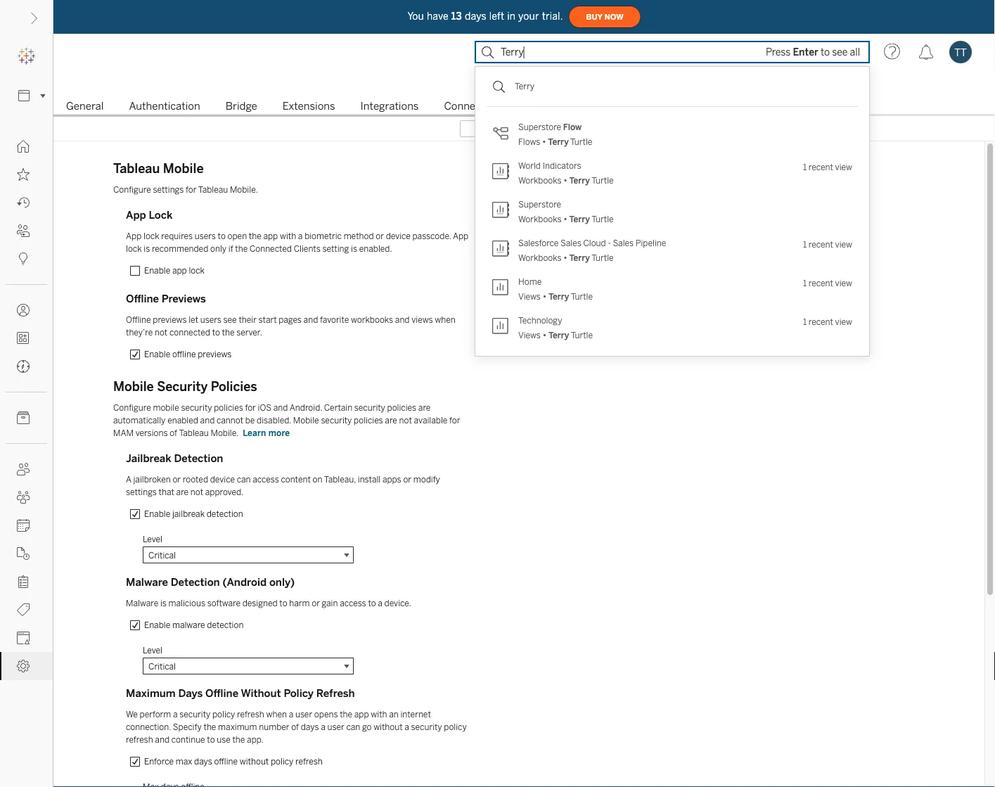 Task type: locate. For each thing, give the bounding box(es) containing it.
1 enable from the top
[[144, 266, 170, 276]]

internet
[[401, 709, 431, 720]]

2 level from the top
[[143, 645, 162, 655]]

0 vertical spatial device
[[386, 231, 411, 241]]

app left lock
[[126, 209, 146, 222]]

terry up salesforce sales cloud - sales pipeline
[[569, 214, 590, 224]]

views down home
[[518, 292, 541, 302]]

extensions
[[283, 100, 335, 113]]

detection for malware
[[171, 576, 220, 589]]

offline inside offline previews let users see their start pages and favorite workbooks and views when they're not connected to the server.
[[126, 315, 151, 325]]

of inside configure mobile security policies for ios and android. certain security policies are automatically enabled and cannot be disabled. mobile security policies are not available for mam versions of tableau mobile.
[[170, 428, 177, 438]]

0 vertical spatial previews
[[153, 315, 187, 325]]

settings down jailbroken
[[126, 487, 157, 497]]

2 views from the top
[[518, 330, 541, 340]]

1 vertical spatial days
[[301, 722, 319, 732]]

malware for malware is malicious software designed to harm or gain access to a device.
[[126, 598, 158, 608]]

main content
[[53, 70, 995, 787]]

navigation panel element
[[0, 42, 53, 680]]

are up available
[[418, 403, 431, 413]]

tableau up app lock
[[113, 161, 160, 176]]

4 view from the top
[[835, 317, 852, 327]]

app right open
[[263, 231, 278, 241]]

1 views from the top
[[518, 292, 541, 302]]

• right the 'flows'
[[542, 137, 546, 147]]

number
[[259, 722, 289, 732]]

0 horizontal spatial with
[[280, 231, 296, 241]]

terry inside superstore workbooks • terry turtle
[[569, 214, 590, 224]]

detection for jailbreak detection
[[207, 509, 243, 519]]

recent for home
[[809, 278, 833, 288]]

enable up offline previews
[[144, 266, 170, 276]]

0 horizontal spatial device
[[210, 474, 235, 485]]

pages
[[279, 315, 302, 325]]

their
[[239, 315, 257, 325]]

are inside a jailbroken or rooted device can access content on tableau, install apps or modify settings that are not approved.
[[176, 487, 189, 497]]

flows
[[518, 137, 540, 147]]

1 vertical spatial mobile.
[[211, 428, 239, 438]]

configure up automatically
[[113, 403, 151, 413]]

tableau inside configure mobile security policies for ios and android. certain security policies are automatically enabled and cannot be disabled. mobile security policies are not available for mam versions of tableau mobile.
[[179, 428, 209, 438]]

a jailbroken or rooted device can access content on tableau, install apps or modify settings that are not approved.
[[126, 474, 440, 497]]

1 horizontal spatial for
[[245, 403, 256, 413]]

the down maximum
[[232, 735, 245, 745]]

views down technology
[[518, 330, 541, 340]]

0 horizontal spatial app
[[172, 266, 187, 276]]

detection down software
[[207, 620, 244, 630]]

of down enabled
[[170, 428, 177, 438]]

ios
[[258, 403, 272, 413]]

detection up rooted
[[174, 452, 223, 465]]

users inside app lock requires users to open the app with a biometric method or device passcode. app lock is recommended only if the connected clients setting is enabled.
[[195, 231, 216, 241]]

turtle for world indicators
[[592, 175, 614, 186]]

0 horizontal spatial refresh
[[126, 735, 153, 745]]

1 horizontal spatial app
[[263, 231, 278, 241]]

0 vertical spatial days
[[465, 10, 487, 22]]

• down indicators
[[564, 175, 568, 186]]

device up enabled.
[[386, 231, 411, 241]]

1 vertical spatial level
[[143, 645, 162, 655]]

refresh down we perform a security policy refresh when a user opens the app with an internet connection. specify the maximum number of days a user can go without a security policy refresh and continue to use the app.
[[295, 756, 323, 767]]

0 horizontal spatial user
[[295, 709, 312, 720]]

enable down they're
[[144, 349, 170, 359]]

view for salesforce sales cloud - sales pipeline
[[835, 239, 852, 249]]

views • terry turtle up technology
[[518, 292, 593, 302]]

1 sales from the left
[[561, 238, 581, 248]]

policies up cannot
[[214, 403, 243, 413]]

1 horizontal spatial with
[[371, 709, 387, 720]]

views • terry turtle down technology
[[518, 330, 593, 340]]

1 recent view for home
[[803, 278, 852, 288]]

workbooks • terry turtle for sales
[[518, 253, 614, 263]]

level
[[143, 534, 162, 544], [143, 645, 162, 655]]

0 vertical spatial not
[[155, 327, 168, 338]]

critical for malware
[[148, 661, 176, 671]]

2 horizontal spatial refresh
[[295, 756, 323, 767]]

approved.
[[205, 487, 244, 497]]

1 level from the top
[[143, 534, 162, 544]]

1 vertical spatial previews
[[198, 349, 232, 359]]

access left content
[[253, 474, 279, 485]]

0 vertical spatial malware
[[126, 576, 168, 589]]

1 vertical spatial not
[[399, 415, 412, 426]]

1 vertical spatial lock
[[126, 244, 142, 254]]

1 horizontal spatial user
[[327, 722, 344, 732]]

navigation containing general
[[53, 96, 995, 117]]

2 critical button from the top
[[143, 658, 354, 675]]

access right gain
[[340, 598, 366, 608]]

app
[[263, 231, 278, 241], [172, 266, 187, 276], [354, 709, 369, 720]]

buy now button
[[569, 6, 641, 28]]

settings down tableau mobile
[[153, 185, 184, 195]]

sales right -
[[613, 238, 634, 248]]

tableau down enabled
[[179, 428, 209, 438]]

policies
[[211, 379, 257, 394]]

level up maximum
[[143, 645, 162, 655]]

not inside configure mobile security policies for ios and android. certain security policies are automatically enabled and cannot be disabled. mobile security policies are not available for mam versions of tableau mobile.
[[399, 415, 412, 426]]

enable for enable offline previews
[[144, 349, 170, 359]]

2 horizontal spatial app
[[354, 709, 369, 720]]

turtle
[[570, 137, 593, 147], [592, 175, 614, 186], [592, 214, 614, 224], [592, 253, 614, 263], [571, 292, 593, 302], [571, 330, 593, 340]]

critical button for malware detection (android only)
[[143, 658, 354, 675]]

1 vertical spatial offline
[[126, 315, 151, 325]]

level for malware
[[143, 645, 162, 655]]

2 malware from the top
[[126, 598, 158, 608]]

1 vertical spatial access
[[340, 598, 366, 608]]

recent for world indicators
[[809, 162, 833, 172]]

revert button
[[460, 120, 528, 137]]

recent
[[809, 162, 833, 172], [809, 239, 833, 249], [809, 278, 833, 288], [809, 317, 833, 327]]

we perform a security policy refresh when a user opens the app with an internet connection. specify the maximum number of days a user can go without a security policy refresh and continue to use the app.
[[126, 709, 467, 745]]

3 1 from the top
[[803, 278, 807, 288]]

mobile inside configure mobile security policies for ios and android. certain security policies are automatically enabled and cannot be disabled. mobile security policies are not available for mam versions of tableau mobile.
[[293, 415, 319, 426]]

mobile. inside configure mobile security policies for ios and android. certain security policies are automatically enabled and cannot be disabled. mobile security policies are not available for mam versions of tableau mobile.
[[211, 428, 239, 438]]

to right connected
[[212, 327, 220, 338]]

terry down flow
[[548, 137, 569, 147]]

recent for salesforce sales cloud - sales pipeline
[[809, 239, 833, 249]]

device inside app lock requires users to open the app with a biometric method or device passcode. app lock is recommended only if the connected clients setting is enabled.
[[386, 231, 411, 241]]

2 configure from the top
[[113, 403, 151, 413]]

can up approved.
[[237, 474, 251, 485]]

software
[[207, 598, 241, 608]]

1 vertical spatial policy
[[444, 722, 467, 732]]

1 vertical spatial malware
[[126, 598, 158, 608]]

tableau,
[[324, 474, 356, 485]]

detection down approved.
[[207, 509, 243, 519]]

days right "max"
[[194, 756, 212, 767]]

3 workbooks from the top
[[518, 253, 562, 263]]

of right number on the bottom left of page
[[291, 722, 299, 732]]

2 critical from the top
[[148, 661, 176, 671]]

2 workbooks • terry turtle from the top
[[518, 253, 614, 263]]

0 horizontal spatial of
[[170, 428, 177, 438]]

to left 'use'
[[207, 735, 215, 745]]

workbooks • terry turtle for indicators
[[518, 175, 614, 186]]

in
[[507, 10, 516, 22]]

not right they're
[[155, 327, 168, 338]]

mam
[[113, 428, 134, 438]]

users inside offline previews let users see their start pages and favorite workbooks and views when they're not connected to the server.
[[200, 315, 221, 325]]

workbooks • terry turtle down salesforce sales cloud - sales pipeline
[[518, 253, 614, 263]]

jailbroken
[[133, 474, 171, 485]]

1 1 recent view from the top
[[803, 162, 852, 172]]

requires
[[161, 231, 193, 241]]

main navigation. press the up and down arrow keys to access links. element
[[0, 132, 53, 680]]

0 vertical spatial connected
[[444, 100, 497, 113]]

superstore up salesforce
[[518, 199, 561, 210]]

malware is malicious software designed to harm or gain access to a device.
[[126, 598, 411, 608]]

settings
[[153, 185, 184, 195], [126, 487, 157, 497]]

on
[[313, 474, 322, 485]]

1 superstore from the top
[[518, 122, 561, 132]]

of inside we perform a security policy refresh when a user opens the app with an internet connection. specify the maximum number of days a user can go without a security policy refresh and continue to use the app.
[[291, 722, 299, 732]]

1 views • terry turtle from the top
[[518, 292, 593, 302]]

4 1 from the top
[[803, 317, 807, 327]]

superstore up the 'flows'
[[518, 122, 561, 132]]

0 vertical spatial detection
[[207, 509, 243, 519]]

now
[[605, 12, 624, 21]]

2 enable from the top
[[144, 349, 170, 359]]

1 workbooks • terry turtle from the top
[[518, 175, 614, 186]]

•
[[542, 137, 546, 147], [564, 175, 568, 186], [564, 214, 568, 224], [564, 253, 568, 263], [543, 292, 547, 302], [543, 330, 547, 340]]

0 vertical spatial lock
[[143, 231, 159, 241]]

1 for world indicators
[[803, 162, 807, 172]]

maximum days offline without policy refresh
[[126, 687, 355, 700]]

configure inside configure mobile security policies for ios and android. certain security policies are automatically enabled and cannot be disabled. mobile security policies are not available for mam versions of tableau mobile.
[[113, 403, 151, 413]]

cloud
[[583, 238, 606, 248]]

terry up sub-spaces tab list
[[515, 81, 535, 91]]

be
[[245, 415, 255, 426]]

days
[[465, 10, 487, 22], [301, 722, 319, 732], [194, 756, 212, 767]]

connected up revert
[[444, 100, 497, 113]]

with up clients
[[280, 231, 296, 241]]

1 vertical spatial without
[[240, 756, 269, 767]]

0 horizontal spatial access
[[253, 474, 279, 485]]

user down opens
[[327, 722, 344, 732]]

a inside app lock requires users to open the app with a biometric method or device passcode. app lock is recommended only if the connected clients setting is enabled.
[[298, 231, 303, 241]]

0 horizontal spatial previews
[[153, 315, 187, 325]]

2 1 recent view from the top
[[803, 239, 852, 249]]

app inside we perform a security policy refresh when a user opens the app with an internet connection. specify the maximum number of days a user can go without a security policy refresh and continue to use the app.
[[354, 709, 369, 720]]

refresh
[[237, 709, 264, 720], [126, 735, 153, 745], [295, 756, 323, 767]]

are right the that
[[176, 487, 189, 497]]

3 recent from the top
[[809, 278, 833, 288]]

2 recent from the top
[[809, 239, 833, 249]]

1 vertical spatial views • terry turtle
[[518, 330, 593, 340]]

favorite
[[320, 315, 349, 325]]

1 horizontal spatial access
[[340, 598, 366, 608]]

level for jailbreak
[[143, 534, 162, 544]]

turtle inside superstore workbooks • terry turtle
[[592, 214, 614, 224]]

2 horizontal spatial not
[[399, 415, 412, 426]]

1 vertical spatial when
[[266, 709, 287, 720]]

0 vertical spatial user
[[295, 709, 312, 720]]

0 vertical spatial are
[[418, 403, 431, 413]]

workbooks
[[518, 175, 562, 186], [518, 214, 562, 224], [518, 253, 562, 263]]

app lock
[[126, 209, 173, 222]]

for
[[186, 185, 197, 195], [245, 403, 256, 413], [449, 415, 460, 426]]

sales left cloud
[[561, 238, 581, 248]]

terry link
[[487, 75, 858, 98]]

automatically
[[113, 415, 166, 426]]

4 recent from the top
[[809, 317, 833, 327]]

search results list box
[[475, 67, 869, 356]]

mobile.
[[230, 185, 258, 195], [211, 428, 239, 438]]

2 horizontal spatial days
[[465, 10, 487, 22]]

sales
[[561, 238, 581, 248], [613, 238, 634, 248]]

critical down jailbreak
[[148, 550, 176, 560]]

not inside offline previews let users see their start pages and favorite workbooks and views when they're not connected to the server.
[[155, 327, 168, 338]]

1 horizontal spatial policy
[[271, 756, 294, 767]]

4 1 recent view from the top
[[803, 317, 852, 327]]

view for home
[[835, 278, 852, 288]]

2 views • terry turtle from the top
[[518, 330, 593, 340]]

tableau up open
[[198, 185, 228, 195]]

0 vertical spatial superstore
[[518, 122, 561, 132]]

• inside superstore workbooks • terry turtle
[[564, 214, 568, 224]]

3 enable from the top
[[144, 509, 170, 519]]

the right if
[[235, 244, 248, 254]]

0 vertical spatial when
[[435, 315, 456, 325]]

app for app lock
[[126, 209, 146, 222]]

buy now
[[586, 12, 624, 21]]

0 horizontal spatial policies
[[214, 403, 243, 413]]

1 critical from the top
[[148, 550, 176, 560]]

1 horizontal spatial connected
[[444, 100, 497, 113]]

1 vertical spatial connected
[[250, 244, 292, 254]]

recent for technology
[[809, 317, 833, 327]]

only)
[[269, 576, 295, 589]]

to inside app lock requires users to open the app with a biometric method or device passcode. app lock is recommended only if the connected clients setting is enabled.
[[218, 231, 226, 241]]

1 vertical spatial are
[[385, 415, 397, 426]]

2 vertical spatial refresh
[[295, 756, 323, 767]]

1 1 from the top
[[803, 162, 807, 172]]

0 horizontal spatial can
[[237, 474, 251, 485]]

are
[[418, 403, 431, 413], [385, 415, 397, 426], [176, 487, 189, 497]]

1 for home
[[803, 278, 807, 288]]

1 view from the top
[[835, 162, 852, 172]]

not left available
[[399, 415, 412, 426]]

0 vertical spatial app
[[263, 231, 278, 241]]

see
[[223, 315, 237, 325]]

1 vertical spatial user
[[327, 722, 344, 732]]

1 workbooks from the top
[[518, 175, 562, 186]]

1 vertical spatial with
[[371, 709, 387, 720]]

0 vertical spatial can
[[237, 474, 251, 485]]

0 horizontal spatial connected
[[250, 244, 292, 254]]

1 horizontal spatial previews
[[198, 349, 232, 359]]

can inside a jailbroken or rooted device can access content on tableau, install apps or modify settings that are not approved.
[[237, 474, 251, 485]]

0 vertical spatial critical button
[[143, 547, 354, 563]]

for down tableau mobile
[[186, 185, 197, 195]]

you have 13 days left in your trial.
[[408, 10, 563, 22]]

critical button up (android
[[143, 547, 354, 563]]

0 vertical spatial offline
[[126, 293, 159, 305]]

days inside we perform a security policy refresh when a user opens the app with an internet connection. specify the maximum number of days a user can go without a security policy refresh and continue to use the app.
[[301, 722, 319, 732]]

workbooks • terry turtle down indicators
[[518, 175, 614, 186]]

1 vertical spatial settings
[[126, 487, 157, 497]]

navigation
[[53, 96, 995, 117]]

4 enable from the top
[[144, 620, 170, 630]]

detection for malware detection (android only)
[[207, 620, 244, 630]]

users right let
[[200, 315, 221, 325]]

enable malware detection
[[144, 620, 244, 630]]

0 vertical spatial workbooks • terry turtle
[[518, 175, 614, 186]]

terry
[[515, 81, 535, 91], [548, 137, 569, 147], [569, 175, 590, 186], [569, 214, 590, 224], [569, 253, 590, 263], [549, 292, 569, 302], [549, 330, 569, 340]]

security up "specify"
[[180, 709, 210, 720]]

can left go
[[346, 722, 360, 732]]

refresh down connection. at the bottom of page
[[126, 735, 153, 745]]

• for home
[[543, 292, 547, 302]]

with inside app lock requires users to open the app with a biometric method or device passcode. app lock is recommended only if the connected clients setting is enabled.
[[280, 231, 296, 241]]

2 vertical spatial days
[[194, 756, 212, 767]]

1 horizontal spatial when
[[435, 315, 456, 325]]

mobile up automatically
[[113, 379, 154, 394]]

with inside we perform a security policy refresh when a user opens the app with an internet connection. specify the maximum number of days a user can go without a security policy refresh and continue to use the app.
[[371, 709, 387, 720]]

1 vertical spatial configure
[[113, 403, 151, 413]]

malware up enable malware detection
[[126, 576, 168, 589]]

0 vertical spatial detection
[[174, 452, 223, 465]]

the down see
[[222, 327, 235, 338]]

1 horizontal spatial of
[[291, 722, 299, 732]]

• up salesforce sales cloud - sales pipeline
[[564, 214, 568, 224]]

0 horizontal spatial are
[[176, 487, 189, 497]]

a up clients
[[298, 231, 303, 241]]

terry inside superstore flow flows • terry turtle
[[548, 137, 569, 147]]

previews inside offline previews let users see their start pages and favorite workbooks and views when they're not connected to the server.
[[153, 315, 187, 325]]

workbooks down salesforce
[[518, 253, 562, 263]]

security down certain
[[321, 415, 352, 426]]

when up number on the bottom left of page
[[266, 709, 287, 720]]

2 1 from the top
[[803, 239, 807, 249]]

user down the policy at the left of the page
[[295, 709, 312, 720]]

2 superstore from the top
[[518, 199, 561, 210]]

mobile. down cannot
[[211, 428, 239, 438]]

critical up maximum
[[148, 661, 176, 671]]

enable for enable jailbreak detection
[[144, 509, 170, 519]]

enable down the that
[[144, 509, 170, 519]]

0 vertical spatial configure
[[113, 185, 151, 195]]

for right available
[[449, 415, 460, 426]]

0 horizontal spatial not
[[155, 327, 168, 338]]

is down method
[[351, 244, 357, 254]]

the right open
[[249, 231, 261, 241]]

1 vertical spatial views
[[518, 330, 541, 340]]

policies up available
[[387, 403, 416, 413]]

detection up malicious
[[171, 576, 220, 589]]

detection for jailbreak
[[174, 452, 223, 465]]

superstore inside superstore flow flows • terry turtle
[[518, 122, 561, 132]]

app down recommended
[[172, 266, 187, 276]]

clients
[[294, 244, 321, 254]]

0 horizontal spatial when
[[266, 709, 287, 720]]

• for technology
[[543, 330, 547, 340]]

security
[[157, 379, 208, 394]]

to left "harm"
[[279, 598, 287, 608]]

enable for enable app lock
[[144, 266, 170, 276]]

1 recent view
[[803, 162, 852, 172], [803, 239, 852, 249], [803, 278, 852, 288], [803, 317, 852, 327]]

2 vertical spatial tableau
[[179, 428, 209, 438]]

malware for malware detection (android only)
[[126, 576, 168, 589]]

2 vertical spatial lock
[[189, 266, 205, 276]]

is left recommended
[[144, 244, 150, 254]]

critical button up maximum days offline without policy refresh
[[143, 658, 354, 675]]

0 horizontal spatial days
[[194, 756, 212, 767]]

pipeline
[[636, 238, 666, 248]]

2 vertical spatial app
[[354, 709, 369, 720]]

versions
[[136, 428, 168, 438]]

offline for offline previews
[[126, 293, 159, 305]]

not inside a jailbroken or rooted device can access content on tableau, install apps or modify settings that are not approved.
[[190, 487, 203, 497]]

1 recent from the top
[[809, 162, 833, 172]]

2 view from the top
[[835, 239, 852, 249]]

2 sales from the left
[[613, 238, 634, 248]]

main content containing tableau mobile
[[53, 70, 995, 787]]

can
[[237, 474, 251, 485], [346, 722, 360, 732]]

connected
[[169, 327, 210, 338]]

1 horizontal spatial sales
[[613, 238, 634, 248]]

days down opens
[[301, 722, 319, 732]]

enable left the malware
[[144, 620, 170, 630]]

2 horizontal spatial policy
[[444, 722, 467, 732]]

device
[[386, 231, 411, 241], [210, 474, 235, 485]]

2 horizontal spatial lock
[[189, 266, 205, 276]]

or left gain
[[312, 598, 320, 608]]

mobile inside sub-spaces tab list
[[549, 100, 583, 113]]

not
[[155, 327, 168, 338], [399, 415, 412, 426], [190, 487, 203, 497]]

to up only
[[218, 231, 226, 241]]

1 horizontal spatial refresh
[[237, 709, 264, 720]]

and inside we perform a security policy refresh when a user opens the app with an internet connection. specify the maximum number of days a user can go without a security policy refresh and continue to use the app.
[[155, 735, 170, 745]]

1 vertical spatial critical
[[148, 661, 176, 671]]

1 critical button from the top
[[143, 547, 354, 563]]

superstore inside superstore workbooks • terry turtle
[[518, 199, 561, 210]]

1 vertical spatial critical button
[[143, 658, 354, 675]]

1 configure from the top
[[113, 185, 151, 195]]

0 vertical spatial of
[[170, 428, 177, 438]]

user
[[295, 709, 312, 720], [327, 722, 344, 732]]

is
[[144, 244, 150, 254], [351, 244, 357, 254], [160, 598, 167, 608]]

3 1 recent view from the top
[[803, 278, 852, 288]]

2 workbooks from the top
[[518, 214, 562, 224]]

detection
[[174, 452, 223, 465], [171, 576, 220, 589]]

1 vertical spatial workbooks
[[518, 214, 562, 224]]

1 vertical spatial for
[[245, 403, 256, 413]]

3 view from the top
[[835, 278, 852, 288]]

certain
[[324, 403, 352, 413]]

0 vertical spatial for
[[186, 185, 197, 195]]

1 malware from the top
[[126, 576, 168, 589]]

views • terry turtle for technology
[[518, 330, 593, 340]]

mobile down android.
[[293, 415, 319, 426]]

0 vertical spatial without
[[374, 722, 403, 732]]

mobile up "configure settings for tableau mobile."
[[163, 161, 204, 176]]

workbooks up salesforce
[[518, 214, 562, 224]]

days right 13 on the top left
[[465, 10, 487, 22]]

detection
[[207, 509, 243, 519], [207, 620, 244, 630]]

security right certain
[[354, 403, 385, 413]]

connected
[[444, 100, 497, 113], [250, 244, 292, 254]]

1 vertical spatial detection
[[207, 620, 244, 630]]

previews down offline previews
[[153, 315, 187, 325]]

policies up install
[[354, 415, 383, 426]]

critical button
[[143, 547, 354, 563], [143, 658, 354, 675]]



Task type: vqa. For each thing, say whether or not it's contained in the screenshot.
the topmost the of
yes



Task type: describe. For each thing, give the bounding box(es) containing it.
0 horizontal spatial lock
[[126, 244, 142, 254]]

the right opens
[[340, 709, 352, 720]]

offline previews let users see their start pages and favorite workbooks and views when they're not connected to the server.
[[126, 315, 456, 338]]

0 horizontal spatial is
[[144, 244, 150, 254]]

technology
[[518, 315, 562, 326]]

security down internet
[[411, 722, 442, 732]]

install
[[358, 474, 381, 485]]

views for technology
[[518, 330, 541, 340]]

let
[[189, 315, 198, 325]]

maximum
[[218, 722, 257, 732]]

can inside we perform a security policy refresh when a user opens the app with an internet connection. specify the maximum number of days a user can go without a security policy refresh and continue to use the app.
[[346, 722, 360, 732]]

terry down salesforce sales cloud - sales pipeline
[[569, 253, 590, 263]]

salesforce sales cloud - sales pipeline
[[518, 238, 666, 248]]

configure for tableau mobile
[[113, 185, 151, 195]]

enabled.
[[359, 244, 392, 254]]

2 vertical spatial policy
[[271, 756, 294, 767]]

0 vertical spatial settings
[[153, 185, 184, 195]]

or inside app lock requires users to open the app with a biometric method or device passcode. app lock is recommended only if the connected clients setting is enabled.
[[376, 231, 384, 241]]

1 vertical spatial refresh
[[126, 735, 153, 745]]

• for salesforce sales cloud - sales pipeline
[[564, 253, 568, 263]]

the right "specify"
[[204, 722, 216, 732]]

only
[[210, 244, 227, 254]]

0 vertical spatial refresh
[[237, 709, 264, 720]]

malicious
[[169, 598, 205, 608]]

connection.
[[126, 722, 171, 732]]

to inside we perform a security policy refresh when a user opens the app with an internet connection. specify the maximum number of days a user can go without a security policy refresh and continue to use the app.
[[207, 735, 215, 745]]

world
[[518, 161, 541, 171]]

recommended
[[152, 244, 208, 254]]

1 recent view for world indicators
[[803, 162, 852, 172]]

configure for mobile security policies
[[113, 403, 151, 413]]

0 horizontal spatial without
[[240, 756, 269, 767]]

connected apps
[[444, 100, 524, 113]]

left
[[489, 10, 504, 22]]

1 horizontal spatial policies
[[354, 415, 383, 426]]

connected inside sub-spaces tab list
[[444, 100, 497, 113]]

0 vertical spatial mobile.
[[230, 185, 258, 195]]

a down opens
[[321, 722, 326, 732]]

to inside offline previews let users see their start pages and favorite workbooks and views when they're not connected to the server.
[[212, 327, 220, 338]]

or up the that
[[173, 474, 181, 485]]

rooted
[[183, 474, 208, 485]]

terry down indicators
[[569, 175, 590, 186]]

malware detection (android only)
[[126, 576, 295, 589]]

1 horizontal spatial lock
[[143, 231, 159, 241]]

trial.
[[542, 10, 563, 22]]

enable offline previews
[[144, 349, 232, 359]]

views • terry turtle for home
[[518, 292, 593, 302]]

if
[[228, 244, 233, 254]]

and left the views
[[395, 315, 410, 325]]

turtle for salesforce sales cloud - sales pipeline
[[592, 253, 614, 263]]

0 vertical spatial offline
[[172, 349, 196, 359]]

0 horizontal spatial for
[[186, 185, 197, 195]]

a up "specify"
[[173, 709, 178, 720]]

content
[[281, 474, 311, 485]]

cannot
[[217, 415, 243, 426]]

designed
[[242, 598, 278, 608]]

2 vertical spatial offline
[[205, 687, 239, 700]]

• for world indicators
[[564, 175, 568, 186]]

your
[[518, 10, 539, 22]]

app right the passcode.
[[453, 231, 469, 241]]

world indicators
[[518, 161, 581, 171]]

biometric
[[305, 231, 342, 241]]

device inside a jailbroken or rooted device can access content on tableau, install apps or modify settings that are not approved.
[[210, 474, 235, 485]]

use
[[217, 735, 231, 745]]

policy
[[284, 687, 314, 700]]

view for technology
[[835, 317, 852, 327]]

terry up technology
[[549, 292, 569, 302]]

method
[[344, 231, 374, 241]]

offline previews
[[126, 293, 206, 305]]

a down internet
[[405, 722, 409, 732]]

setting
[[322, 244, 349, 254]]

0 vertical spatial policy
[[212, 709, 235, 720]]

a up number on the bottom left of page
[[289, 709, 293, 720]]

security up enabled
[[181, 403, 212, 413]]

integrations
[[361, 100, 419, 113]]

perform
[[140, 709, 171, 720]]

maximum
[[126, 687, 176, 700]]

max
[[176, 756, 192, 767]]

start
[[259, 315, 277, 325]]

(android
[[223, 576, 267, 589]]

superstore workbooks • terry turtle
[[518, 199, 614, 224]]

workbooks for salesforce
[[518, 253, 562, 263]]

terry down technology
[[549, 330, 569, 340]]

turtle for home
[[571, 292, 593, 302]]

enable jailbreak detection
[[144, 509, 243, 519]]

bridge
[[226, 100, 257, 113]]

views
[[412, 315, 433, 325]]

access inside a jailbroken or rooted device can access content on tableau, install apps or modify settings that are not approved.
[[253, 474, 279, 485]]

1 vertical spatial app
[[172, 266, 187, 276]]

configure settings for tableau mobile.
[[113, 185, 258, 195]]

and up disabled.
[[273, 403, 288, 413]]

or right apps
[[403, 474, 412, 485]]

settings inside a jailbroken or rooted device can access content on tableau, install apps or modify settings that are not approved.
[[126, 487, 157, 497]]

0 vertical spatial tableau
[[113, 161, 160, 176]]

workbooks
[[351, 315, 393, 325]]

app.
[[247, 735, 264, 745]]

views for home
[[518, 292, 541, 302]]

learn
[[243, 428, 266, 438]]

buy
[[586, 12, 603, 21]]

revert
[[481, 124, 507, 134]]

1 horizontal spatial offline
[[214, 756, 238, 767]]

enforce max days offline without policy refresh
[[144, 756, 323, 767]]

when inside we perform a security policy refresh when a user opens the app with an internet connection. specify the maximum number of days a user can go without a security policy refresh and continue to use the app.
[[266, 709, 287, 720]]

-
[[608, 238, 611, 248]]

critical button for jailbreak detection
[[143, 547, 354, 563]]

2 vertical spatial for
[[449, 415, 460, 426]]

you
[[408, 10, 424, 22]]

superstore for workbooks
[[518, 199, 561, 210]]

salesforce
[[518, 238, 559, 248]]

1 recent view for technology
[[803, 317, 852, 327]]

workbooks for world
[[518, 175, 562, 186]]

general
[[66, 100, 104, 113]]

sub-spaces tab list
[[53, 98, 995, 117]]

an
[[389, 709, 399, 720]]

apps
[[383, 474, 401, 485]]

critical for jailbreak
[[148, 550, 176, 560]]

users for offline previews
[[200, 315, 221, 325]]

authentication
[[129, 100, 200, 113]]

open
[[228, 231, 247, 241]]

offline for offline previews let users see their start pages and favorite workbooks and views when they're not connected to the server.
[[126, 315, 151, 325]]

turtle inside superstore flow flows • terry turtle
[[570, 137, 593, 147]]

tableau mobile
[[113, 161, 204, 176]]

turtle for technology
[[571, 330, 593, 340]]

workbooks inside superstore workbooks • terry turtle
[[518, 214, 562, 224]]

server.
[[236, 327, 262, 338]]

1 horizontal spatial is
[[160, 598, 167, 608]]

the inside offline previews let users see their start pages and favorite workbooks and views when they're not connected to the server.
[[222, 327, 235, 338]]

1 recent view for salesforce sales cloud - sales pipeline
[[803, 239, 852, 249]]

1 vertical spatial tableau
[[198, 185, 228, 195]]

modify
[[413, 474, 440, 485]]

passcode.
[[413, 231, 451, 241]]

app inside app lock requires users to open the app with a biometric method or device passcode. app lock is recommended only if the connected clients setting is enabled.
[[263, 231, 278, 241]]

when inside offline previews let users see their start pages and favorite workbooks and views when they're not connected to the server.
[[435, 315, 456, 325]]

have
[[427, 10, 449, 22]]

1 horizontal spatial are
[[385, 415, 397, 426]]

lock
[[149, 209, 173, 222]]

superstore for flows
[[518, 122, 561, 132]]

terry inside "link"
[[515, 81, 535, 91]]

that
[[159, 487, 174, 497]]

continue
[[171, 735, 205, 745]]

users for app lock
[[195, 231, 216, 241]]

and right pages at top
[[304, 315, 318, 325]]

without
[[241, 687, 281, 700]]

a left device.
[[378, 598, 383, 608]]

learn more link
[[239, 427, 294, 439]]

connected inside app lock requires users to open the app with a biometric method or device passcode. app lock is recommended only if the connected clients setting is enabled.
[[250, 244, 292, 254]]

superstore flow flows • terry turtle
[[518, 122, 593, 147]]

2 horizontal spatial is
[[351, 244, 357, 254]]

they're
[[126, 327, 153, 338]]

to left device.
[[368, 598, 376, 608]]

1 for technology
[[803, 317, 807, 327]]

go
[[362, 722, 372, 732]]

Search for views, metrics, workbooks, and more text field
[[475, 41, 870, 63]]

jailbreak detection
[[126, 452, 223, 465]]

2 horizontal spatial policies
[[387, 403, 416, 413]]

and left cannot
[[200, 415, 215, 426]]

enable for enable malware detection
[[144, 620, 170, 630]]

view for world indicators
[[835, 162, 852, 172]]

available
[[414, 415, 448, 426]]

mobile
[[153, 403, 179, 413]]

more
[[269, 428, 290, 438]]

we
[[126, 709, 138, 720]]

app for app lock requires users to open the app with a biometric method or device passcode. app lock is recommended only if the connected clients setting is enabled.
[[126, 231, 142, 241]]

learn more
[[243, 428, 290, 438]]

previews
[[162, 293, 206, 305]]

• inside superstore flow flows • terry turtle
[[542, 137, 546, 147]]

enforce
[[144, 756, 174, 767]]

without inside we perform a security policy refresh when a user opens the app with an internet connection. specify the maximum number of days a user can go without a security policy refresh and continue to use the app.
[[374, 722, 403, 732]]

opens
[[314, 709, 338, 720]]

app lock requires users to open the app with a biometric method or device passcode. app lock is recommended only if the connected clients setting is enabled.
[[126, 231, 469, 254]]

1 for salesforce sales cloud - sales pipeline
[[803, 239, 807, 249]]

indicators
[[543, 161, 581, 171]]

enable app lock
[[144, 266, 205, 276]]



